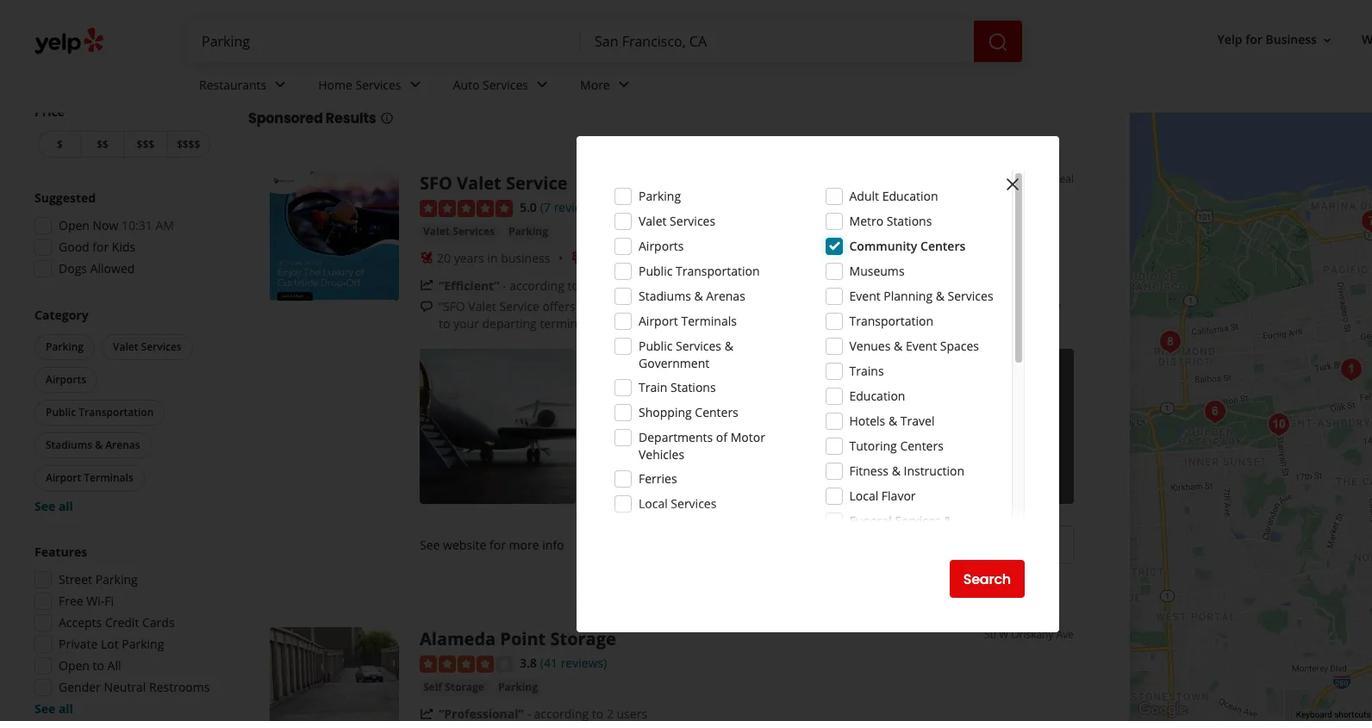 Task type: describe. For each thing, give the bounding box(es) containing it.
parking down category
[[46, 340, 84, 354]]

0 vertical spatial education
[[883, 188, 939, 204]]

yelp for business
[[1218, 31, 1318, 48]]

venues
[[850, 338, 891, 354]]

ferries
[[639, 471, 677, 487]]

years
[[454, 250, 484, 266]]

yelp for business button
[[1211, 25, 1342, 56]]

metro stations
[[850, 213, 933, 229]]

5.0
[[520, 199, 537, 216]]

business categories element
[[185, 62, 1373, 112]]

features
[[34, 544, 87, 561]]

top
[[248, 61, 287, 90]]

3.8 link
[[520, 654, 537, 673]]

alamo square parking image
[[1335, 353, 1369, 387]]

ave
[[1057, 628, 1075, 643]]

"efficient" - according to 1 user
[[439, 277, 617, 294]]

lombard street garage image
[[1355, 204, 1373, 239]]

parking down cards
[[122, 636, 164, 653]]

user
[[593, 277, 617, 294]]

storage inside button
[[445, 680, 485, 695]]

0 vertical spatial to
[[568, 277, 579, 294]]

(41 reviews) link
[[541, 654, 607, 673]]

(7
[[541, 199, 551, 216]]

16 chevron down v2 image
[[1321, 33, 1335, 47]]

w
[[999, 628, 1009, 643]]

see all for category
[[34, 498, 73, 515]]

then
[[960, 298, 986, 314]]

results
[[326, 109, 376, 128]]

local for local services
[[639, 496, 668, 512]]

$ button
[[38, 131, 81, 158]]

1 horizontal spatial valet services button
[[420, 223, 498, 240]]

1 16 trending v2 image from the top
[[420, 279, 434, 293]]

restaurants link
[[185, 62, 305, 112]]

to inside "sfo valet service offers curbside valet parking at sfo international airport. check-in online, then head directly to your departing terminal. an sfo valet service representative will…"
[[439, 315, 451, 332]]

all for features
[[59, 701, 73, 718]]

0 vertical spatial event
[[850, 288, 881, 304]]

operated
[[683, 250, 734, 266]]

your
[[454, 315, 479, 332]]

centers for shopping centers
[[695, 404, 739, 421]]

dogs
[[59, 260, 87, 277]]

fi
[[105, 593, 114, 610]]

free wi-fi
[[59, 593, 114, 610]]

16 years in business v2 image
[[420, 251, 434, 265]]

service for sfo valet service
[[506, 172, 568, 195]]

$$$ button
[[124, 131, 167, 158]]

24 chevron down v2 image for restaurants
[[270, 75, 291, 95]]

airport inside search dialog
[[639, 313, 679, 329]]

"sfo valet service offers curbside valet parking at sfo international airport. check-in online, then head directly to your departing terminal. an sfo valet service representative will…"
[[439, 298, 1061, 332]]

2 vertical spatial sfo
[[612, 315, 634, 332]]

open for open now 10:31 am
[[59, 217, 90, 234]]

music concourse parking image
[[1198, 395, 1233, 429]]

0 vertical spatial in
[[488, 250, 498, 266]]

2 vertical spatial for
[[490, 538, 506, 554]]

family-
[[589, 250, 629, 266]]

in inside "sfo valet service offers curbside valet parking at sfo international airport. check-in online, then head directly to your departing terminal. an sfo valet service representative will…"
[[905, 298, 915, 314]]

more
[[580, 76, 610, 93]]

public transportation button
[[34, 400, 165, 426]]

valet services inside search dialog
[[639, 213, 716, 229]]

open for open to all
[[59, 658, 90, 674]]

0 horizontal spatial to
[[93, 658, 104, 674]]

parking button for sfo valet service
[[505, 223, 552, 240]]

valet services for valet services button to the bottom
[[113, 340, 182, 354]]

departments of motor vehicles
[[639, 429, 766, 463]]

street parking
[[59, 572, 138, 588]]

stadiums & arenas inside button
[[46, 438, 140, 453]]

1 vertical spatial parking button
[[34, 335, 95, 360]]

$$$
[[137, 137, 155, 152]]

airports inside search dialog
[[639, 238, 684, 254]]

airport inside "airport terminals" button
[[46, 471, 81, 486]]

(41
[[541, 656, 558, 672]]

group containing suggested
[[29, 190, 214, 283]]

museums
[[850, 263, 905, 279]]

valet up the your
[[469, 298, 497, 314]]

10:31
[[122, 217, 153, 234]]

parking up fi
[[95, 572, 138, 588]]

suggested
[[34, 190, 96, 206]]

departing
[[482, 315, 537, 332]]

50 w oriskany ave
[[985, 628, 1075, 643]]

1 horizontal spatial more
[[832, 315, 864, 332]]

sort:
[[938, 70, 964, 86]]

according
[[510, 277, 565, 294]]

all for category
[[59, 498, 73, 515]]

$$ button
[[81, 131, 124, 158]]

0 horizontal spatial sfo
[[420, 172, 453, 195]]

20 years in business
[[437, 250, 550, 266]]

category
[[34, 307, 89, 323]]

at
[[706, 298, 717, 314]]

3.8
[[520, 656, 537, 672]]

$$$$
[[177, 137, 200, 152]]

services inside funeral services & cemeteries
[[896, 513, 941, 530]]

& inside button
[[95, 438, 103, 453]]

shopping
[[639, 404, 692, 421]]

airport.
[[821, 298, 864, 314]]

-
[[503, 277, 507, 294]]

dogs allowed
[[59, 260, 135, 277]]

1 vertical spatial valet services button
[[102, 335, 193, 360]]

gender
[[59, 680, 101, 696]]

stadiums & arenas inside search dialog
[[639, 288, 746, 304]]

all
[[107, 658, 121, 674]]

good for kids
[[59, 239, 136, 255]]

planning
[[884, 288, 933, 304]]

kezar parking lot image
[[1262, 408, 1297, 442]]

an
[[594, 315, 609, 332]]

airports button
[[34, 367, 97, 393]]

auto services link
[[439, 62, 567, 112]]

parking down the '3.8'
[[498, 680, 538, 695]]

parking link for point
[[495, 680, 542, 697]]

public transportation inside button
[[46, 405, 154, 420]]

valet services for rightmost valet services button
[[423, 224, 495, 239]]

terminals inside search dialog
[[682, 313, 737, 329]]

event planning & services
[[850, 288, 994, 304]]

camino
[[1014, 172, 1051, 186]]

will…"
[[797, 315, 829, 332]]

public inside button
[[46, 405, 76, 420]]

sfo valet service
[[420, 172, 568, 195]]

instruction
[[904, 463, 965, 479]]

& right venues
[[894, 338, 903, 354]]

sfo valet service image
[[270, 172, 399, 301]]

reviews) for sfo valet service
[[554, 199, 600, 216]]

vehicles
[[639, 447, 685, 463]]

2 vertical spatial service
[[669, 315, 709, 332]]

credit
[[105, 615, 139, 631]]

parking down 5.0
[[509, 224, 548, 239]]

california
[[657, 61, 759, 90]]

home services
[[318, 76, 401, 93]]

"efficient"
[[439, 277, 500, 294]]

1 horizontal spatial event
[[906, 338, 937, 354]]

3.8 star rating image
[[420, 656, 513, 674]]

0 vertical spatial storage
[[551, 628, 616, 651]]

parking inside search dialog
[[639, 188, 681, 204]]

kids
[[112, 239, 136, 255]]

arenas inside search dialog
[[707, 288, 746, 304]]

valet down valet
[[638, 315, 666, 332]]

adult
[[850, 188, 880, 204]]

fitness
[[850, 463, 889, 479]]

see all for features
[[34, 701, 73, 718]]

(7 reviews)
[[541, 199, 600, 216]]

alameda point storage image
[[270, 628, 399, 722]]

1860 el camino real
[[977, 172, 1075, 186]]

for for kids
[[93, 239, 109, 255]]

reviews) for alameda point storage
[[561, 656, 607, 672]]

stations for train stations
[[671, 379, 716, 396]]



Task type: locate. For each thing, give the bounding box(es) containing it.
more left info
[[509, 538, 540, 554]]

of
[[716, 429, 728, 446]]

1 vertical spatial public transportation
[[46, 405, 154, 420]]

education up metro stations
[[883, 188, 939, 204]]

1 horizontal spatial for
[[490, 538, 506, 554]]

google image
[[1135, 699, 1192, 722]]

local down ferries
[[639, 496, 668, 512]]

close image
[[1003, 174, 1024, 195]]

parking button down the '3.8'
[[495, 680, 542, 697]]

reviews) right (7
[[554, 199, 600, 216]]

airport terminals inside button
[[46, 471, 133, 486]]

arenas up the representative
[[707, 288, 746, 304]]

representative
[[712, 315, 794, 332]]

terminals
[[682, 313, 737, 329], [84, 471, 133, 486]]

map region
[[947, 89, 1373, 722]]

train stations
[[639, 379, 716, 396]]

valet services down the 5 star rating image
[[423, 224, 495, 239]]

see all button for features
[[34, 701, 73, 718]]

valet
[[630, 298, 657, 314]]

& down the representative
[[725, 338, 734, 354]]

see portfolio
[[961, 418, 1033, 435]]

0 horizontal spatial 24 chevron down v2 image
[[270, 75, 291, 95]]

funeral services & cemeteries
[[850, 513, 953, 547]]

16 family owned v2 image
[[572, 251, 585, 265]]

directly
[[1020, 298, 1061, 314]]

valet services link
[[420, 223, 498, 240]]

1 all from the top
[[59, 498, 73, 515]]

stadiums up "airport terminals" button
[[46, 438, 92, 453]]

keyboard
[[1297, 711, 1333, 720]]

restrooms
[[149, 680, 210, 696]]

1 vertical spatial see all
[[34, 701, 73, 718]]

gender neutral restrooms
[[59, 680, 210, 696]]

travel
[[901, 413, 935, 429]]

2 horizontal spatial to
[[568, 277, 579, 294]]

free
[[59, 593, 83, 610]]

1 vertical spatial stations
[[671, 379, 716, 396]]

airports inside button
[[46, 373, 86, 387]]

group
[[29, 190, 214, 283], [31, 307, 214, 516], [29, 544, 214, 718]]

24 chevron down v2 image left 10
[[270, 75, 291, 95]]

info
[[543, 538, 564, 554]]

event down museums
[[850, 288, 881, 304]]

1 vertical spatial stadiums
[[46, 438, 92, 453]]

reviews) inside (7 reviews) link
[[554, 199, 600, 216]]

arenas inside button
[[105, 438, 140, 453]]

0 horizontal spatial stadiums & arenas
[[46, 438, 140, 453]]

0 vertical spatial stadiums
[[639, 288, 691, 304]]

1 horizontal spatial local
[[850, 488, 879, 504]]

1 vertical spatial 16 trending v2 image
[[420, 708, 434, 722]]

community
[[850, 238, 918, 254]]

& down instruction
[[944, 513, 953, 530]]

1 horizontal spatial terminals
[[682, 313, 737, 329]]

1 horizontal spatial transportation
[[676, 263, 760, 279]]

departments
[[639, 429, 713, 446]]

stations for metro stations
[[887, 213, 933, 229]]

transportation up 'stadiums & arenas' button
[[79, 405, 154, 420]]

0 vertical spatial public
[[639, 263, 673, 279]]

1 vertical spatial service
[[500, 298, 540, 314]]

parking
[[660, 298, 703, 314]]

cemeteries
[[850, 530, 914, 547]]

0 horizontal spatial public transportation
[[46, 405, 154, 420]]

stadiums & arenas button
[[34, 433, 151, 459]]

1 horizontal spatial 24 chevron down v2 image
[[614, 75, 634, 95]]

0 vertical spatial parking button
[[505, 223, 552, 240]]

airport terminals button
[[34, 466, 145, 492]]

& inside funeral services & cemeteries
[[944, 513, 953, 530]]

am
[[156, 217, 174, 234]]

0 horizontal spatial terminals
[[84, 471, 133, 486]]

1 vertical spatial public
[[639, 338, 673, 354]]

1 vertical spatial to
[[439, 315, 451, 332]]

0 vertical spatial stations
[[887, 213, 933, 229]]

& right owned at the left top of the page
[[671, 250, 679, 266]]

stadiums inside search dialog
[[639, 288, 691, 304]]

local down fitness
[[850, 488, 879, 504]]

$$$$ button
[[167, 131, 210, 158]]

0 vertical spatial airports
[[639, 238, 684, 254]]

valet services button up the public transportation button
[[102, 335, 193, 360]]

valet up owned at the left top of the page
[[639, 213, 667, 229]]

1 vertical spatial airport
[[46, 471, 81, 486]]

centers down travel on the bottom
[[901, 438, 944, 454]]

1 24 chevron down v2 image from the left
[[532, 75, 553, 95]]

0 horizontal spatial 24 chevron down v2 image
[[532, 75, 553, 95]]

reviews)
[[554, 199, 600, 216], [561, 656, 607, 672]]

airport up 'public services & government'
[[639, 313, 679, 329]]

local services
[[639, 496, 717, 512]]

0 horizontal spatial local
[[639, 496, 668, 512]]

group containing features
[[29, 544, 214, 718]]

1 horizontal spatial stations
[[887, 213, 933, 229]]

san
[[503, 61, 542, 90]]

see all button for category
[[34, 498, 73, 515]]

0 vertical spatial for
[[1246, 31, 1263, 48]]

parking up "family-owned & operated"
[[639, 188, 681, 204]]

more
[[832, 315, 864, 332], [509, 538, 540, 554]]

terminals up 'public services & government'
[[682, 313, 737, 329]]

0 vertical spatial airport
[[639, 313, 679, 329]]

1 horizontal spatial 24 chevron down v2 image
[[405, 75, 426, 95]]

1 horizontal spatial to
[[439, 315, 451, 332]]

0 vertical spatial parking link
[[505, 223, 552, 240]]

1 horizontal spatial airports
[[639, 238, 684, 254]]

0 horizontal spatial event
[[850, 288, 881, 304]]

0 vertical spatial arenas
[[707, 288, 746, 304]]

2 open from the top
[[59, 658, 90, 674]]

stadiums down "family-owned & operated"
[[639, 288, 691, 304]]

2 horizontal spatial sfo
[[720, 298, 742, 314]]

0 vertical spatial all
[[59, 498, 73, 515]]

centers up of
[[695, 404, 739, 421]]

24 chevron down v2 image inside more link
[[614, 75, 634, 95]]

auto services
[[453, 76, 529, 93]]

to down "sfo
[[439, 315, 451, 332]]

open down private
[[59, 658, 90, 674]]

self storage button
[[420, 680, 488, 697]]

service for "sfo valet service offers curbside valet parking at sfo international airport. check-in online, then head directly to your departing terminal. an sfo valet service representative will…"
[[500, 298, 540, 314]]

parking link
[[505, 223, 552, 240], [495, 680, 542, 697]]

storage down 3.8 star rating "image"
[[445, 680, 485, 695]]

stations up community centers
[[887, 213, 933, 229]]

& left at
[[695, 288, 703, 304]]

alameda point storage link
[[420, 628, 616, 651]]

public down airports button
[[46, 405, 76, 420]]

0 vertical spatial terminals
[[682, 313, 737, 329]]

open up the good
[[59, 217, 90, 234]]

airports
[[639, 238, 684, 254], [46, 373, 86, 387]]

terminals down 'stadiums & arenas' button
[[84, 471, 133, 486]]

education
[[883, 188, 939, 204], [850, 388, 906, 404]]

to left all
[[93, 658, 104, 674]]

24 chevron down v2 image for auto services
[[532, 75, 553, 95]]

0 horizontal spatial for
[[93, 239, 109, 255]]

francisco,
[[546, 61, 653, 90]]

search button
[[950, 561, 1025, 598]]

trains
[[850, 363, 884, 379]]

0 horizontal spatial stadiums
[[46, 438, 92, 453]]

1 vertical spatial airport terminals
[[46, 471, 133, 486]]

0 vertical spatial group
[[29, 190, 214, 283]]

valet services up the public transportation button
[[113, 340, 182, 354]]

1 vertical spatial parking link
[[495, 680, 542, 697]]

1 horizontal spatial sfo
[[612, 315, 634, 332]]

see all button down "airport terminals" button
[[34, 498, 73, 515]]

0 vertical spatial transportation
[[676, 263, 760, 279]]

2 horizontal spatial for
[[1246, 31, 1263, 48]]

transportation up at
[[676, 263, 760, 279]]

0 vertical spatial more
[[832, 315, 864, 332]]

centers up event planning & services
[[921, 238, 966, 254]]

& down tutoring centers
[[892, 463, 901, 479]]

stadiums & arenas
[[639, 288, 746, 304], [46, 438, 140, 453]]

now
[[93, 217, 119, 234]]

local for local flavor
[[850, 488, 879, 504]]

for inside button
[[1246, 31, 1263, 48]]

1 see all button from the top
[[34, 498, 73, 515]]

1 vertical spatial sfo
[[720, 298, 742, 314]]

self storage
[[423, 680, 485, 695]]

24 chevron down v2 image
[[270, 75, 291, 95], [405, 75, 426, 95]]

real
[[1054, 172, 1075, 186]]

more down the airport.
[[832, 315, 864, 332]]

stadiums inside 'stadiums & arenas' button
[[46, 438, 92, 453]]

16 speech v2 image
[[420, 301, 434, 314]]

to left 1 in the top of the page
[[568, 277, 579, 294]]

parking up the 16 info v2 image
[[364, 61, 445, 90]]

restaurants
[[199, 76, 267, 93]]

parking button
[[505, 223, 552, 240], [34, 335, 95, 360], [495, 680, 542, 697]]

for for business
[[1246, 31, 1263, 48]]

16 trending v2 image up 16 speech v2 icon
[[420, 279, 434, 293]]

see all down gender
[[34, 701, 73, 718]]

price group
[[34, 103, 214, 161]]

0 vertical spatial reviews)
[[554, 199, 600, 216]]

home services link
[[305, 62, 439, 112]]

services inside 'public services & government'
[[676, 338, 722, 354]]

2 see all button from the top
[[34, 701, 73, 718]]

parking button down 5.0
[[505, 223, 552, 240]]

valet inside search dialog
[[639, 213, 667, 229]]

valet services button down the 5 star rating image
[[420, 223, 498, 240]]

valet up 20
[[423, 224, 450, 239]]

airport terminals inside search dialog
[[639, 313, 737, 329]]

1 vertical spatial more
[[509, 538, 540, 554]]

2 horizontal spatial transportation
[[850, 313, 934, 329]]

1 horizontal spatial airport
[[639, 313, 679, 329]]

1 horizontal spatial airport terminals
[[639, 313, 737, 329]]

terminals inside button
[[84, 471, 133, 486]]

$
[[57, 137, 63, 152]]

online,
[[919, 298, 957, 314]]

search image
[[988, 32, 1009, 52]]

24 chevron down v2 image inside home services link
[[405, 75, 426, 95]]

2 vertical spatial group
[[29, 544, 214, 718]]

see all button down gender
[[34, 701, 73, 718]]

arenas down the public transportation button
[[105, 438, 140, 453]]

parking link for valet
[[505, 223, 552, 240]]

airports up the public transportation button
[[46, 373, 86, 387]]

sfo valet service link
[[420, 172, 568, 195]]

None search field
[[188, 21, 1026, 62]]

airports right family-
[[639, 238, 684, 254]]

parking button down category
[[34, 335, 95, 360]]

16 info v2 image
[[380, 111, 394, 125]]

website
[[443, 538, 487, 554]]

public transportation up at
[[639, 263, 760, 279]]

stadiums & arenas down operated
[[639, 288, 746, 304]]

2 see all from the top
[[34, 701, 73, 718]]

24 chevron down v2 image
[[532, 75, 553, 95], [614, 75, 634, 95]]

valet services
[[639, 213, 716, 229], [423, 224, 495, 239], [113, 340, 182, 354]]

reviews) inside the (41 reviews) link
[[561, 656, 607, 672]]

public transportation inside search dialog
[[639, 263, 760, 279]]

2 all from the top
[[59, 701, 73, 718]]

0 horizontal spatial arenas
[[105, 438, 140, 453]]

sfo right an
[[612, 315, 634, 332]]

1 vertical spatial group
[[31, 307, 214, 516]]

centers for tutoring centers
[[901, 438, 944, 454]]

2 24 chevron down v2 image from the left
[[614, 75, 634, 95]]

in right 'years'
[[488, 250, 498, 266]]

valet up the public transportation button
[[113, 340, 138, 354]]

(7 reviews) link
[[541, 197, 600, 216]]

0 vertical spatial sfo
[[420, 172, 453, 195]]

24 chevron down v2 image right auto services
[[532, 75, 553, 95]]

2 16 trending v2 image from the top
[[420, 708, 434, 722]]

1 open from the top
[[59, 217, 90, 234]]

1 vertical spatial in
[[905, 298, 915, 314]]

airport terminals up 'public services & government'
[[639, 313, 737, 329]]

venues & event spaces
[[850, 338, 980, 354]]

service up 5.0 link
[[506, 172, 568, 195]]

storage up the (41 reviews) link
[[551, 628, 616, 651]]

public up government
[[639, 338, 673, 354]]

funeral
[[850, 513, 892, 530]]

1 vertical spatial arenas
[[105, 438, 140, 453]]

1 vertical spatial for
[[93, 239, 109, 255]]

1 vertical spatial see all button
[[34, 701, 73, 718]]

best
[[315, 61, 360, 90]]

0 horizontal spatial valet services
[[113, 340, 182, 354]]

0 horizontal spatial in
[[488, 250, 498, 266]]

1 vertical spatial reviews)
[[561, 656, 607, 672]]

shopping centers
[[639, 404, 739, 421]]

5 star rating image
[[420, 200, 513, 217]]

hotels & travel
[[850, 413, 935, 429]]

to
[[568, 277, 579, 294], [439, 315, 451, 332], [93, 658, 104, 674]]

0 vertical spatial centers
[[921, 238, 966, 254]]

search dialog
[[0, 0, 1373, 722]]

centers for community centers
[[921, 238, 966, 254]]

& right 'planning'
[[936, 288, 945, 304]]

parking button for alameda point storage
[[495, 680, 542, 697]]

service up departing
[[500, 298, 540, 314]]

public transportation up 'stadiums & arenas' button
[[46, 405, 154, 420]]

search
[[964, 570, 1012, 589]]

transportation down 'planning'
[[850, 313, 934, 329]]

parking link down 5.0
[[505, 223, 552, 240]]

terminal.
[[540, 315, 591, 332]]

all down "airport terminals" button
[[59, 498, 73, 515]]

all down gender
[[59, 701, 73, 718]]

airport
[[639, 313, 679, 329], [46, 471, 81, 486]]

24 chevron down v2 image right more
[[614, 75, 634, 95]]

shortcuts
[[1335, 711, 1372, 720]]

lot
[[101, 636, 119, 653]]

event left spaces on the top right of page
[[906, 338, 937, 354]]

community centers
[[850, 238, 966, 254]]

yelp
[[1218, 31, 1243, 48]]

1 horizontal spatial arenas
[[707, 288, 746, 304]]

transportation inside button
[[79, 405, 154, 420]]

0 vertical spatial service
[[506, 172, 568, 195]]

50
[[985, 628, 997, 643]]

5.0 link
[[520, 197, 537, 216]]

0 vertical spatial 16 trending v2 image
[[420, 279, 434, 293]]

16 trending v2 image down self
[[420, 708, 434, 722]]

1 horizontal spatial in
[[905, 298, 915, 314]]

family-owned & operated
[[589, 250, 734, 266]]

airport down 'stadiums & arenas' button
[[46, 471, 81, 486]]

1 vertical spatial education
[[850, 388, 906, 404]]

valet services button
[[420, 223, 498, 240], [102, 335, 193, 360]]

see all down "airport terminals" button
[[34, 498, 73, 515]]

1 horizontal spatial valet services
[[423, 224, 495, 239]]

2 vertical spatial public
[[46, 405, 76, 420]]

parking
[[364, 61, 445, 90], [639, 188, 681, 204], [509, 224, 548, 239], [46, 340, 84, 354], [95, 572, 138, 588], [122, 636, 164, 653], [498, 680, 538, 695]]

0 vertical spatial stadiums & arenas
[[639, 288, 746, 304]]

sfo right at
[[720, 298, 742, 314]]

20
[[437, 250, 451, 266]]

1 vertical spatial storage
[[445, 680, 485, 695]]

1 vertical spatial centers
[[695, 404, 739, 421]]

valet services up "family-owned & operated"
[[639, 213, 716, 229]]

more link
[[567, 62, 648, 112]]

airport terminals down 'stadiums & arenas' button
[[46, 471, 133, 486]]

reviews) right (41
[[561, 656, 607, 672]]

stadiums & arenas down the public transportation button
[[46, 438, 140, 453]]

tutoring
[[850, 438, 898, 454]]

group containing category
[[31, 307, 214, 516]]

0 vertical spatial see all
[[34, 498, 73, 515]]

1 see all from the top
[[34, 498, 73, 515]]

24 chevron down v2 image inside auto services link
[[532, 75, 553, 95]]

self
[[423, 680, 442, 695]]

0 vertical spatial airport terminals
[[639, 313, 737, 329]]

self storage link
[[420, 680, 488, 697]]

& down the public transportation button
[[95, 438, 103, 453]]

see inside see portfolio link
[[961, 418, 981, 435]]

in left the online,
[[905, 298, 915, 314]]

1
[[583, 277, 589, 294]]

0 horizontal spatial airport
[[46, 471, 81, 486]]

1 vertical spatial transportation
[[850, 313, 934, 329]]

valet up the 5 star rating image
[[457, 172, 502, 195]]

0 vertical spatial public transportation
[[639, 263, 760, 279]]

education up hotels
[[850, 388, 906, 404]]

portfolio
[[984, 418, 1033, 435]]

auto
[[453, 76, 480, 93]]

private
[[59, 636, 98, 653]]

& left travel on the bottom
[[889, 413, 898, 429]]

16 trending v2 image
[[420, 279, 434, 293], [420, 708, 434, 722]]

2 24 chevron down v2 image from the left
[[405, 75, 426, 95]]

public inside 'public services & government'
[[639, 338, 673, 354]]

accepts credit cards
[[59, 615, 175, 631]]

public up valet
[[639, 263, 673, 279]]

for right yelp
[[1246, 31, 1263, 48]]

for up dogs allowed
[[93, 239, 109, 255]]

owned
[[629, 250, 667, 266]]

24 chevron down v2 image left auto
[[405, 75, 426, 95]]

parking link down the '3.8'
[[495, 680, 542, 697]]

1 vertical spatial open
[[59, 658, 90, 674]]

24 chevron down v2 image for more
[[614, 75, 634, 95]]

0 horizontal spatial more
[[509, 538, 540, 554]]

stations up shopping centers
[[671, 379, 716, 396]]

2 vertical spatial to
[[93, 658, 104, 674]]

0 horizontal spatial airport terminals
[[46, 471, 133, 486]]

24 chevron down v2 image for home services
[[405, 75, 426, 95]]

1 horizontal spatial storage
[[551, 628, 616, 651]]

& inside 'public services & government'
[[725, 338, 734, 354]]

offers
[[543, 298, 576, 314]]

0 horizontal spatial storage
[[445, 680, 485, 695]]

service down parking
[[669, 315, 709, 332]]

(41 reviews)
[[541, 656, 607, 672]]

user actions element
[[1204, 24, 1373, 59]]

1 24 chevron down v2 image from the left
[[270, 75, 291, 95]]

sfo up the 5 star rating image
[[420, 172, 453, 195]]

neutral
[[104, 680, 146, 696]]

for right website at the left bottom of the page
[[490, 538, 506, 554]]

24 chevron down v2 image inside restaurants link
[[270, 75, 291, 95]]

1 horizontal spatial stadiums
[[639, 288, 691, 304]]

1 vertical spatial terminals
[[84, 471, 133, 486]]

geary mall garage image
[[1153, 325, 1188, 360]]

see all
[[34, 498, 73, 515], [34, 701, 73, 718]]



Task type: vqa. For each thing, say whether or not it's contained in the screenshot.
16 years in business v2 icon
yes



